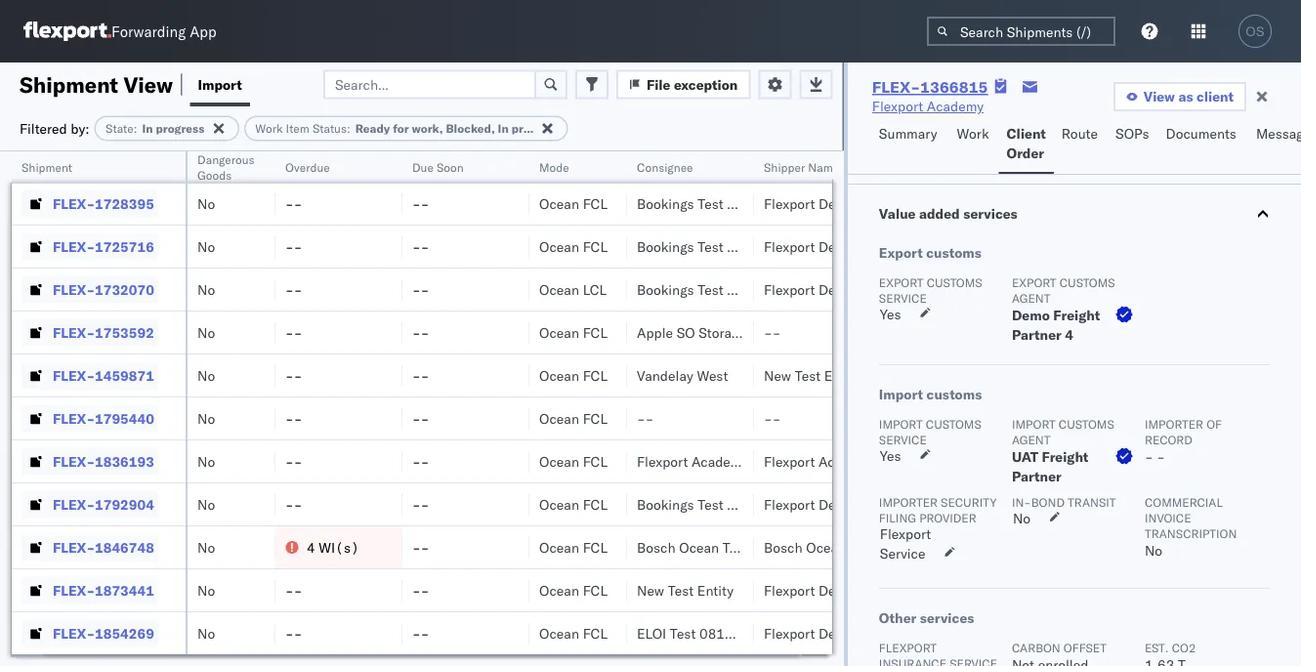 Task type: vqa. For each thing, say whether or not it's contained in the screenshot.
the '4'
yes



Task type: describe. For each thing, give the bounding box(es) containing it.
flex-1795440 button
[[21, 405, 158, 432]]

test for flex-1854269
[[670, 625, 696, 642]]

consignee for flex-1728395
[[727, 195, 793, 212]]

flex-1728395
[[53, 195, 154, 212]]

co2
[[1172, 640, 1196, 655]]

1792904
[[95, 496, 154, 513]]

fcl for flex-1792904
[[583, 496, 608, 513]]

1 bosch from the left
[[637, 539, 676, 556]]

consignee for flex-1732070
[[727, 281, 793, 298]]

flexport inside flexport academy link
[[872, 98, 923, 115]]

work for work
[[957, 125, 989, 142]]

new test entity
[[637, 582, 734, 599]]

academy for flexport academy
[[927, 98, 984, 115]]

co. for flex-1725716
[[910, 238, 929, 255]]

carbon
[[1012, 640, 1061, 655]]

3 resize handle column header from the left
[[379, 151, 402, 666]]

flexport demo shipper co. for 1732070
[[764, 281, 929, 298]]

importer for -
[[1145, 417, 1203, 431]]

import for import customs
[[879, 386, 923, 403]]

freight for uat freight partner
[[1042, 448, 1089, 465]]

flex- for 1753592
[[53, 324, 95, 341]]

ocean fcl for flex-1873441
[[539, 582, 608, 599]]

no for flex-1854269
[[197, 625, 215, 642]]

demo for 1728395
[[819, 195, 855, 212]]

ocean lcl
[[539, 281, 607, 298]]

eloi test 081801
[[637, 625, 750, 642]]

apple so storage (do not use)
[[637, 324, 847, 341]]

1 progress from the left
[[156, 121, 204, 136]]

transcription
[[1145, 526, 1237, 541]]

status
[[312, 121, 347, 136]]

sops
[[1116, 125, 1149, 142]]

yes for uat freight partner
[[880, 447, 901, 464]]

Search... text field
[[323, 70, 536, 99]]

(sz)
[[879, 453, 912, 470]]

client order
[[1007, 125, 1046, 162]]

in-
[[1012, 495, 1031, 509]]

1854269
[[95, 625, 154, 642]]

ocean fcl for flex-1854269
[[539, 625, 608, 642]]

bookings for flex-1792904
[[637, 496, 694, 513]]

shipment view
[[20, 71, 173, 98]]

sops button
[[1108, 116, 1158, 174]]

carbon offset
[[1012, 640, 1107, 655]]

customs for export customs
[[926, 244, 982, 261]]

flex-1629619
[[53, 152, 154, 169]]

no for flex-1792904
[[197, 496, 215, 513]]

ocean for 1795440
[[539, 410, 579, 427]]

flex-1792904
[[53, 496, 154, 513]]

import for import customs agent
[[1012, 417, 1056, 431]]

co. for flex-1873441
[[910, 582, 929, 599]]

no for flex-1459871
[[197, 367, 215, 384]]

flex-1366815
[[872, 77, 988, 97]]

value
[[879, 205, 916, 222]]

provider
[[919, 510, 976, 525]]

1 in from the left
[[142, 121, 153, 136]]

ocean fcl for flex-1459871
[[539, 367, 608, 384]]

fcl for flex-1753592
[[583, 324, 608, 341]]

partner for demo
[[1012, 326, 1062, 343]]

import customs
[[879, 386, 982, 403]]

no for flex-1728395
[[197, 195, 215, 212]]

importer of record - -
[[1145, 417, 1222, 465]]

work button
[[949, 116, 999, 174]]

no for flex-1725716
[[197, 238, 215, 255]]

academy for flexport academy (sz) ltd.
[[819, 453, 875, 470]]

flex-1459871 button
[[21, 362, 158, 389]]

import for import
[[198, 76, 242, 93]]

shipper for flex-1792904
[[858, 496, 906, 513]]

ltd.
[[916, 453, 940, 470]]

4 inside demo freight partner 4
[[1065, 326, 1073, 343]]

import for import customs service
[[879, 417, 923, 431]]

ocean for 1725716
[[539, 238, 579, 255]]

flex- for 1732070
[[53, 281, 95, 298]]

lcl
[[583, 281, 607, 298]]

item
[[286, 121, 309, 136]]

2 bosch from the left
[[764, 539, 803, 556]]

value added services
[[879, 205, 1018, 222]]

demo for 1629619
[[819, 152, 855, 169]]

freight for demo freight partner 4
[[1053, 307, 1100, 324]]

flex- for 1792904
[[53, 496, 95, 513]]

view as client button
[[1113, 82, 1246, 111]]

insurance
[[879, 656, 947, 666]]

1459871
[[95, 367, 154, 384]]

goods
[[197, 168, 232, 182]]

ocean for 1792904
[[539, 496, 579, 513]]

shipper for flex-1732070
[[858, 281, 906, 298]]

0 horizontal spatial view
[[124, 71, 173, 98]]

flex- for 1728395
[[53, 195, 95, 212]]

flex-1795440
[[53, 410, 154, 427]]

test for flex-1725716
[[698, 238, 724, 255]]

west
[[697, 367, 728, 384]]

ocean for 1846748
[[539, 539, 579, 556]]

shipper for flex-1728395
[[858, 195, 906, 212]]

of
[[1207, 417, 1222, 431]]

co. for flex-1792904
[[910, 496, 929, 513]]

(us)
[[752, 453, 787, 470]]

flex- for 1366815
[[872, 77, 920, 97]]

ocean fcl for flex-1792904
[[539, 496, 608, 513]]

fcl for flex-1725716
[[583, 238, 608, 255]]

2 in from the left
[[498, 121, 509, 136]]

flex- for 1873441
[[53, 582, 95, 599]]

route
[[1062, 125, 1098, 142]]

est. co2
[[1145, 640, 1196, 655]]

value added services button
[[848, 185, 1301, 243]]

mode
[[539, 160, 569, 174]]

customs for export customs service
[[927, 275, 982, 290]]

test for flex-1873441
[[668, 582, 694, 599]]

bookings test consignee for flex-1732070
[[637, 281, 793, 298]]

1725716
[[95, 238, 154, 255]]

entity for new test entity
[[697, 582, 734, 599]]

1629619
[[95, 152, 154, 169]]

1 : from the left
[[134, 121, 137, 136]]

consignee inside button
[[637, 160, 693, 174]]

flex- for 1459871
[[53, 367, 95, 384]]

1732070
[[95, 281, 154, 298]]

other services
[[879, 610, 974, 627]]

ocean fcl for flex-1846748
[[539, 539, 608, 556]]

flexport demo shipper co. for 1854269
[[764, 625, 929, 642]]

export customs
[[879, 244, 982, 261]]

2 bosch ocean test from the left
[[764, 539, 876, 556]]

not
[[781, 324, 809, 341]]

test for flex-1629619
[[698, 152, 724, 169]]

documents button
[[1158, 116, 1248, 174]]

use)
[[812, 324, 847, 341]]

flexport. image
[[23, 21, 111, 41]]

co. for flex-1854269
[[910, 625, 929, 642]]

vandelay
[[637, 367, 693, 384]]

flex-1854269 button
[[21, 620, 158, 647]]

client order button
[[999, 116, 1054, 174]]

ocean for 1732070
[[539, 281, 579, 298]]

other
[[879, 610, 917, 627]]

yes for demo freight partner 4
[[880, 306, 901, 323]]

export for export customs agent
[[1012, 275, 1056, 290]]

flex-1732070 button
[[21, 276, 158, 303]]

shipment button
[[12, 155, 166, 175]]

4 wi(s)
[[307, 539, 359, 556]]

resize handle column header for dangerous goods
[[252, 151, 275, 666]]

2
[[864, 367, 873, 384]]

new for new test entity 2
[[764, 367, 791, 384]]

client
[[1007, 125, 1046, 142]]

ocean for 1629619
[[539, 152, 579, 169]]

state : in progress
[[106, 121, 204, 136]]

bookings for flex-1728395
[[637, 195, 694, 212]]

flexport academy (sz) ltd.
[[764, 453, 940, 470]]

flex-1459871
[[53, 367, 154, 384]]

4 resize handle column header from the left
[[506, 151, 529, 666]]

ocean fcl for flex-1836193
[[539, 453, 608, 470]]

for
[[393, 121, 409, 136]]

agent for uat
[[1012, 432, 1051, 447]]

shipper inside button
[[764, 160, 805, 174]]

flex-1846748
[[53, 539, 154, 556]]

as
[[1178, 88, 1193, 105]]

wi(s)
[[319, 539, 359, 556]]

flexport academy (us) inc.
[[637, 453, 814, 470]]

ocean fcl for flex-1795440
[[539, 410, 608, 427]]

1753592
[[95, 324, 154, 341]]

no for flex-1873441
[[197, 582, 215, 599]]

no for flex-1836193
[[197, 453, 215, 470]]

ocean for 1854269
[[539, 625, 579, 642]]

import customs service
[[879, 417, 981, 447]]

ocean for 1753592
[[539, 324, 579, 341]]

due
[[412, 160, 434, 174]]

ocean fcl for flex-1629619
[[539, 152, 608, 169]]

mode button
[[529, 155, 608, 175]]

customs for import customs agent
[[1059, 417, 1114, 431]]

new test entity 2
[[764, 367, 873, 384]]

os button
[[1233, 9, 1278, 54]]

shipper for flex-1725716
[[858, 238, 906, 255]]

shipper for flex-1854269
[[858, 625, 906, 642]]

dangerous
[[197, 152, 255, 167]]



Task type: locate. For each thing, give the bounding box(es) containing it.
co. up flexport service
[[910, 496, 929, 513]]

ocean fcl
[[539, 152, 608, 169], [539, 195, 608, 212], [539, 238, 608, 255], [539, 324, 608, 341], [539, 367, 608, 384], [539, 410, 608, 427], [539, 453, 608, 470], [539, 496, 608, 513], [539, 539, 608, 556], [539, 582, 608, 599], [539, 625, 608, 642]]

flex- for 1846748
[[53, 539, 95, 556]]

5 resize handle column header from the left
[[604, 151, 627, 666]]

partner inside demo freight partner 4
[[1012, 326, 1062, 343]]

entity
[[824, 367, 861, 384], [697, 582, 734, 599]]

2 resize handle column header from the left
[[252, 151, 275, 666]]

service inside flexport service
[[880, 545, 925, 562]]

1 agent from the top
[[1012, 291, 1051, 305]]

service inside export customs service
[[879, 291, 927, 305]]

shipper up other
[[858, 582, 906, 599]]

flexport demo shipper co. up other
[[764, 582, 929, 599]]

partner down the export customs agent
[[1012, 326, 1062, 343]]

consignee button
[[627, 155, 735, 175]]

export down export customs
[[879, 275, 924, 290]]

2 yes from the top
[[880, 447, 901, 464]]

service for uat
[[879, 432, 927, 447]]

bosch ocean test left flexport service
[[764, 539, 876, 556]]

export for export customs service
[[879, 275, 924, 290]]

agent inside import customs agent
[[1012, 432, 1051, 447]]

client
[[1197, 88, 1234, 105]]

bookings test consignee for flex-1792904
[[637, 496, 793, 513]]

import inside import customs agent
[[1012, 417, 1056, 431]]

demo inside demo freight partner 4
[[1012, 307, 1050, 324]]

fcl for flex-1854269
[[583, 625, 608, 642]]

co. down export customs
[[910, 281, 929, 298]]

documents
[[1166, 125, 1237, 142]]

shipper name button
[[754, 155, 862, 175]]

9 ocean fcl from the top
[[539, 539, 608, 556]]

10 ocean fcl from the top
[[539, 582, 608, 599]]

offset
[[1064, 640, 1107, 655]]

flex- down by:
[[53, 152, 95, 169]]

importer inside importer security filing provider
[[879, 495, 938, 509]]

0 vertical spatial partner
[[1012, 326, 1062, 343]]

flexport demo shipper co. for 1792904
[[764, 496, 929, 513]]

bookings
[[637, 152, 694, 169], [637, 195, 694, 212], [637, 238, 694, 255], [637, 281, 694, 298], [637, 496, 694, 513]]

flex- down flex-1795440 button
[[53, 453, 95, 470]]

shipment up by:
[[20, 71, 118, 98]]

flex- down the flex-1792904 button
[[53, 539, 95, 556]]

shipper down value
[[858, 238, 906, 255]]

messag
[[1256, 125, 1301, 142]]

(do
[[749, 324, 778, 341]]

flex- down flex-1873441 'button'
[[53, 625, 95, 642]]

importer security filing provider
[[879, 495, 997, 525]]

3 ocean fcl from the top
[[539, 238, 608, 255]]

flex- up flexport academy
[[872, 77, 920, 97]]

flex- down flex-1846748 button
[[53, 582, 95, 599]]

customs for import customs service
[[926, 417, 981, 431]]

new for new test entity
[[637, 582, 664, 599]]

messag button
[[1248, 116, 1301, 174]]

0 horizontal spatial in
[[142, 121, 153, 136]]

1 vertical spatial partner
[[1012, 468, 1062, 485]]

importer
[[1145, 417, 1203, 431], [879, 495, 938, 509]]

1 horizontal spatial bosch ocean test
[[764, 539, 876, 556]]

fcl for flex-1795440
[[583, 410, 608, 427]]

ocean fcl for flex-1728395
[[539, 195, 608, 212]]

bookings test consignee for flex-1725716
[[637, 238, 793, 255]]

ocean fcl for flex-1725716
[[539, 238, 608, 255]]

1 vertical spatial new
[[637, 582, 664, 599]]

new up eloi
[[637, 582, 664, 599]]

partner inside uat freight partner
[[1012, 468, 1062, 485]]

0 horizontal spatial 4
[[307, 539, 315, 556]]

in right state
[[142, 121, 153, 136]]

no inside commercial invoice transcription no
[[1145, 542, 1163, 559]]

flexport demo shipper co. down name
[[764, 195, 929, 212]]

freight down import customs agent
[[1042, 448, 1089, 465]]

: up 1629619
[[134, 121, 137, 136]]

0 horizontal spatial bosch
[[637, 539, 676, 556]]

flex-1629619 button
[[21, 147, 158, 174]]

2 progress from the left
[[512, 121, 560, 136]]

import up the (sz)
[[879, 417, 923, 431]]

export
[[879, 244, 923, 261], [879, 275, 924, 290], [1012, 275, 1056, 290]]

customs up uat freight partner
[[1059, 417, 1114, 431]]

freight inside demo freight partner 4
[[1053, 307, 1100, 324]]

2 ocean fcl from the top
[[539, 195, 608, 212]]

0 vertical spatial service
[[880, 545, 925, 562]]

work down 1366815
[[957, 125, 989, 142]]

name
[[808, 160, 839, 174]]

export customs agent
[[1012, 275, 1115, 305]]

1 vertical spatial importer
[[879, 495, 938, 509]]

flex-1873441 button
[[21, 577, 158, 604]]

view inside button
[[1144, 88, 1175, 105]]

demo for 1792904
[[819, 496, 855, 513]]

view left as
[[1144, 88, 1175, 105]]

5 co. from the top
[[910, 496, 929, 513]]

shipment down filtered
[[21, 160, 72, 174]]

0 vertical spatial importer
[[1145, 417, 1203, 431]]

5 flexport demo shipper co. from the top
[[764, 496, 929, 513]]

flex-1836193
[[53, 453, 154, 470]]

import inside button
[[198, 76, 242, 93]]

customs inside the export customs agent
[[1060, 275, 1115, 290]]

2 bookings from the top
[[637, 195, 694, 212]]

academy for flexport academy (us) inc.
[[692, 453, 748, 470]]

export inside export customs service
[[879, 275, 924, 290]]

bookings test consignee for flex-1629619
[[637, 152, 793, 169]]

demo for 1873441
[[819, 582, 855, 599]]

services up flexport insurance service
[[920, 610, 974, 627]]

blocked,
[[446, 121, 495, 136]]

flex-1873441
[[53, 582, 154, 599]]

resize handle column header for shipment
[[162, 151, 186, 666]]

shipper for flex-1629619
[[858, 152, 906, 169]]

service down filing
[[880, 545, 925, 562]]

1 horizontal spatial entity
[[824, 367, 861, 384]]

co. down added
[[910, 238, 929, 255]]

bookings for flex-1732070
[[637, 281, 694, 298]]

--
[[285, 152, 302, 169], [412, 152, 429, 169], [285, 195, 302, 212], [412, 195, 429, 212], [285, 238, 302, 255], [412, 238, 429, 255], [285, 281, 302, 298], [412, 281, 429, 298], [285, 324, 302, 341], [412, 324, 429, 341], [764, 324, 781, 341], [285, 367, 302, 384], [412, 367, 429, 384], [285, 410, 302, 427], [412, 410, 429, 427], [637, 410, 654, 427], [764, 410, 781, 427], [285, 453, 302, 470], [412, 453, 429, 470], [285, 496, 302, 513], [412, 496, 429, 513], [412, 539, 429, 556], [285, 582, 302, 599], [412, 582, 429, 599], [285, 625, 302, 642], [412, 625, 429, 642]]

1 bookings test consignee from the top
[[637, 152, 793, 169]]

academy inside flexport academy link
[[927, 98, 984, 115]]

6 co. from the top
[[910, 582, 929, 599]]

8 fcl from the top
[[583, 496, 608, 513]]

os
[[1246, 24, 1265, 39]]

0 vertical spatial entity
[[824, 367, 861, 384]]

service down export customs
[[879, 291, 927, 305]]

view up state : in progress
[[124, 71, 173, 98]]

flexport demo shipper co. down flexport academy (sz) ltd. on the right bottom
[[764, 496, 929, 513]]

test for flex-1792904
[[698, 496, 724, 513]]

no for flex-1732070
[[197, 281, 215, 298]]

1 vertical spatial yes
[[880, 447, 901, 464]]

forwarding app link
[[23, 21, 217, 41]]

flex- for 1629619
[[53, 152, 95, 169]]

progress up mode
[[512, 121, 560, 136]]

flexport demo shipper co. for 1725716
[[764, 238, 929, 255]]

4 left wi(s)
[[307, 539, 315, 556]]

1 partner from the top
[[1012, 326, 1062, 343]]

081801
[[699, 625, 750, 642]]

customs up demo freight partner 4
[[1060, 275, 1115, 290]]

dangerous goods button
[[188, 147, 268, 183]]

ocean for 1873441
[[539, 582, 579, 599]]

2 agent from the top
[[1012, 432, 1051, 447]]

7 flexport demo shipper co. from the top
[[764, 625, 929, 642]]

flexport academy link
[[872, 97, 984, 116]]

flex- inside button
[[53, 410, 95, 427]]

in right blocked,
[[498, 121, 509, 136]]

4 flexport demo shipper co. from the top
[[764, 281, 929, 298]]

freight inside uat freight partner
[[1042, 448, 1089, 465]]

ocean for 1836193
[[539, 453, 579, 470]]

2 partner from the top
[[1012, 468, 1062, 485]]

flexport demo shipper co. down summary
[[764, 152, 929, 169]]

bosch up new test entity
[[637, 539, 676, 556]]

1 bookings from the top
[[637, 152, 694, 169]]

agent for demo
[[1012, 291, 1051, 305]]

2 fcl from the top
[[583, 195, 608, 212]]

shipper down export customs
[[858, 281, 906, 298]]

5 bookings test consignee from the top
[[637, 496, 793, 513]]

1 yes from the top
[[880, 306, 901, 323]]

flex- for 1725716
[[53, 238, 95, 255]]

0 horizontal spatial service
[[880, 545, 925, 562]]

1728395
[[95, 195, 154, 212]]

1 fcl from the top
[[583, 152, 608, 169]]

1 horizontal spatial bosch
[[764, 539, 803, 556]]

resize handle column header
[[162, 151, 186, 666], [252, 151, 275, 666], [379, 151, 402, 666], [506, 151, 529, 666], [604, 151, 627, 666], [731, 151, 754, 666]]

commercial invoice transcription no
[[1145, 495, 1237, 559]]

1 vertical spatial service
[[950, 656, 997, 666]]

co. down summary
[[910, 152, 929, 169]]

work inside button
[[957, 125, 989, 142]]

4 co. from the top
[[910, 281, 929, 298]]

import button
[[190, 63, 250, 106]]

services inside button
[[963, 205, 1018, 222]]

entity for new test entity 2
[[824, 367, 861, 384]]

2 service from the top
[[879, 432, 927, 447]]

fcl for flex-1728395
[[583, 195, 608, 212]]

0 horizontal spatial importer
[[879, 495, 938, 509]]

1 resize handle column header from the left
[[162, 151, 186, 666]]

shipper name
[[764, 160, 839, 174]]

customs inside 'import customs service'
[[926, 417, 981, 431]]

5 ocean fcl from the top
[[539, 367, 608, 384]]

entity left 2
[[824, 367, 861, 384]]

fcl for flex-1459871
[[583, 367, 608, 384]]

6 resize handle column header from the left
[[731, 151, 754, 666]]

5 bookings from the top
[[637, 496, 694, 513]]

soon
[[437, 160, 464, 174]]

flex- down flex-1459871 button
[[53, 410, 95, 427]]

security
[[941, 495, 997, 509]]

flexport service
[[880, 526, 931, 562]]

0 horizontal spatial bosch ocean test
[[637, 539, 749, 556]]

customs
[[926, 244, 982, 261], [927, 275, 982, 290], [1060, 275, 1115, 290], [927, 386, 982, 403], [926, 417, 981, 431], [1059, 417, 1114, 431]]

1 co. from the top
[[910, 152, 929, 169]]

flexport demo shipper co. down value
[[764, 238, 929, 255]]

import up 'import customs service'
[[879, 386, 923, 403]]

test for flex-1728395
[[698, 195, 724, 212]]

freight
[[1053, 307, 1100, 324], [1042, 448, 1089, 465]]

importer for provider
[[879, 495, 938, 509]]

flexport inside flexport insurance service
[[879, 640, 937, 655]]

bosch ocean test
[[637, 539, 749, 556], [764, 539, 876, 556]]

6 flexport demo shipper co. from the top
[[764, 582, 929, 599]]

import down app
[[198, 76, 242, 93]]

ocean fcl for flex-1753592
[[539, 324, 608, 341]]

co. up insurance
[[910, 625, 929, 642]]

yes left ltd.
[[880, 447, 901, 464]]

invoice
[[1145, 510, 1191, 525]]

1 vertical spatial freight
[[1042, 448, 1089, 465]]

bosch down "(us)"
[[764, 539, 803, 556]]

record
[[1145, 432, 1193, 447]]

flexport demo shipper co. for 1629619
[[764, 152, 929, 169]]

flex- down flex-1728395 button
[[53, 238, 95, 255]]

filtered by:
[[20, 120, 89, 137]]

1 horizontal spatial view
[[1144, 88, 1175, 105]]

customs down export customs
[[927, 275, 982, 290]]

agent inside the export customs agent
[[1012, 291, 1051, 305]]

1 horizontal spatial progress
[[512, 121, 560, 136]]

7 co. from the top
[[910, 625, 929, 642]]

3 bookings test consignee from the top
[[637, 238, 793, 255]]

uat freight partner
[[1012, 448, 1089, 485]]

flex- inside button
[[53, 281, 95, 298]]

progress
[[156, 121, 204, 136], [512, 121, 560, 136]]

partner for uat
[[1012, 468, 1062, 485]]

service inside 'import customs service'
[[879, 432, 927, 447]]

customs up 'import customs service'
[[927, 386, 982, 403]]

shipper down the (sz)
[[858, 496, 906, 513]]

4 bookings test consignee from the top
[[637, 281, 793, 298]]

no for flex-1795440
[[197, 410, 215, 427]]

1 vertical spatial services
[[920, 610, 974, 627]]

shipment for shipment view
[[20, 71, 118, 98]]

work left item
[[255, 121, 283, 136]]

1846748
[[95, 539, 154, 556]]

shipper
[[858, 152, 906, 169], [764, 160, 805, 174], [858, 195, 906, 212], [858, 238, 906, 255], [858, 281, 906, 298], [858, 496, 906, 513], [858, 582, 906, 599], [858, 625, 906, 642]]

shipper for flex-1873441
[[858, 582, 906, 599]]

flex- down flex-1753592 button
[[53, 367, 95, 384]]

customs down value added services
[[926, 244, 982, 261]]

1 horizontal spatial work
[[957, 125, 989, 142]]

flex- inside 'button'
[[53, 582, 95, 599]]

summary
[[879, 125, 937, 142]]

demo for 1854269
[[819, 625, 855, 642]]

export up demo freight partner 4
[[1012, 275, 1056, 290]]

0 vertical spatial service
[[879, 291, 927, 305]]

flex- down shipment button
[[53, 195, 95, 212]]

customs down import customs
[[926, 417, 981, 431]]

summary button
[[871, 116, 949, 174]]

1 horizontal spatial :
[[347, 121, 350, 136]]

consignee
[[727, 152, 793, 169], [637, 160, 693, 174], [727, 195, 793, 212], [727, 238, 793, 255], [727, 281, 793, 298], [727, 496, 793, 513]]

0 horizontal spatial work
[[255, 121, 283, 136]]

6 fcl from the top
[[583, 410, 608, 427]]

flex-1836193 button
[[21, 448, 158, 475]]

0 vertical spatial services
[[963, 205, 1018, 222]]

demo for 1732070
[[819, 281, 855, 298]]

1 flexport demo shipper co. from the top
[[764, 152, 929, 169]]

co. for flex-1629619
[[910, 152, 929, 169]]

1 service from the top
[[879, 291, 927, 305]]

no for flex-1753592
[[197, 324, 215, 341]]

filtered
[[20, 120, 67, 137]]

service up the (sz)
[[879, 432, 927, 447]]

1 horizontal spatial new
[[764, 367, 791, 384]]

export for export customs
[[879, 244, 923, 261]]

entity up '081801'
[[697, 582, 734, 599]]

2 : from the left
[[347, 121, 350, 136]]

Search Shipments (/) text field
[[927, 17, 1116, 46]]

3 fcl from the top
[[583, 238, 608, 255]]

4 ocean fcl from the top
[[539, 324, 608, 341]]

academy right the inc.
[[819, 453, 875, 470]]

forwarding app
[[111, 22, 217, 41]]

bookings test consignee
[[637, 152, 793, 169], [637, 195, 793, 212], [637, 238, 793, 255], [637, 281, 793, 298], [637, 496, 793, 513]]

view as client
[[1144, 88, 1234, 105]]

fcl for flex-1846748
[[583, 539, 608, 556]]

academy down 1366815
[[927, 98, 984, 115]]

0 vertical spatial agent
[[1012, 291, 1051, 305]]

importer up filing
[[879, 495, 938, 509]]

flex-
[[872, 77, 920, 97], [53, 152, 95, 169], [53, 195, 95, 212], [53, 238, 95, 255], [53, 281, 95, 298], [53, 324, 95, 341], [53, 367, 95, 384], [53, 410, 95, 427], [53, 453, 95, 470], [53, 496, 95, 513], [53, 539, 95, 556], [53, 582, 95, 599], [53, 625, 95, 642]]

agent up demo freight partner 4
[[1012, 291, 1051, 305]]

8 ocean fcl from the top
[[539, 496, 608, 513]]

flex-1725716 button
[[21, 233, 158, 260]]

test for flex-1732070
[[698, 281, 724, 298]]

export down value
[[879, 244, 923, 261]]

shipper down summary
[[858, 152, 906, 169]]

fcl for flex-1629619
[[583, 152, 608, 169]]

export inside the export customs agent
[[1012, 275, 1056, 290]]

consignee for flex-1629619
[[727, 152, 793, 169]]

partner down the uat
[[1012, 468, 1062, 485]]

flex- for 1795440
[[53, 410, 95, 427]]

1 vertical spatial shipment
[[21, 160, 72, 174]]

11 ocean fcl from the top
[[539, 625, 608, 642]]

1 vertical spatial agent
[[1012, 432, 1051, 447]]

flex-1846748 button
[[21, 534, 158, 561]]

transit
[[1068, 495, 1116, 509]]

import inside 'import customs service'
[[879, 417, 923, 431]]

flexport demo shipper co. for 1873441
[[764, 582, 929, 599]]

flex- for 1854269
[[53, 625, 95, 642]]

11 fcl from the top
[[583, 625, 608, 642]]

shipper left added
[[858, 195, 906, 212]]

0 horizontal spatial entity
[[697, 582, 734, 599]]

1 vertical spatial entity
[[697, 582, 734, 599]]

0 horizontal spatial academy
[[692, 453, 748, 470]]

1 horizontal spatial academy
[[819, 453, 875, 470]]

9 fcl from the top
[[583, 539, 608, 556]]

customs inside import customs agent
[[1059, 417, 1114, 431]]

3 bookings from the top
[[637, 238, 694, 255]]

0 vertical spatial shipment
[[20, 71, 118, 98]]

1873441
[[95, 582, 154, 599]]

flex-1854269
[[53, 625, 154, 642]]

file
[[647, 76, 671, 93]]

2 horizontal spatial academy
[[927, 98, 984, 115]]

: left ready
[[347, 121, 350, 136]]

co. for flex-1728395
[[910, 195, 929, 212]]

flexport demo shipper co. up insurance
[[764, 625, 929, 642]]

service right insurance
[[950, 656, 997, 666]]

4 fcl from the top
[[583, 324, 608, 341]]

new down (do
[[764, 367, 791, 384]]

freight down the export customs agent
[[1053, 307, 1100, 324]]

filing
[[879, 510, 916, 525]]

co. up export customs
[[910, 195, 929, 212]]

import customs agent
[[1012, 417, 1114, 447]]

2 bookings test consignee from the top
[[637, 195, 793, 212]]

work,
[[412, 121, 443, 136]]

import up the uat
[[1012, 417, 1056, 431]]

consignee for flex-1792904
[[727, 496, 793, 513]]

academy left "(us)"
[[692, 453, 748, 470]]

demo for 1725716
[[819, 238, 855, 255]]

vandelay west
[[637, 367, 728, 384]]

agent up the uat
[[1012, 432, 1051, 447]]

4
[[1065, 326, 1073, 343], [307, 539, 315, 556]]

importer up record
[[1145, 417, 1203, 431]]

in-bond transit
[[1012, 495, 1116, 509]]

service for demo
[[879, 291, 927, 305]]

no for flex-1846748
[[197, 539, 215, 556]]

1 horizontal spatial 4
[[1065, 326, 1073, 343]]

10 fcl from the top
[[583, 582, 608, 599]]

2 flexport demo shipper co. from the top
[[764, 195, 929, 212]]

0 vertical spatial freight
[[1053, 307, 1100, 324]]

service inside flexport insurance service
[[950, 656, 997, 666]]

yes down export customs service
[[880, 306, 901, 323]]

flex- down flex-1725716 button
[[53, 281, 95, 298]]

flexport demo shipper co. up use)
[[764, 281, 929, 298]]

1 horizontal spatial in
[[498, 121, 509, 136]]

flex-1732070
[[53, 281, 154, 298]]

3 co. from the top
[[910, 238, 929, 255]]

bookings for flex-1629619
[[637, 152, 694, 169]]

bosch ocean test up new test entity
[[637, 539, 749, 556]]

4 bookings from the top
[[637, 281, 694, 298]]

5 fcl from the top
[[583, 367, 608, 384]]

work item status : ready for work, blocked, in progress
[[255, 121, 560, 136]]

shipment for shipment
[[21, 160, 72, 174]]

0 vertical spatial 4
[[1065, 326, 1073, 343]]

services
[[963, 205, 1018, 222], [920, 610, 974, 627]]

importer inside the importer of record - -
[[1145, 417, 1203, 431]]

0 vertical spatial new
[[764, 367, 791, 384]]

1 bosch ocean test from the left
[[637, 539, 749, 556]]

7 ocean fcl from the top
[[539, 453, 608, 470]]

shipment inside button
[[21, 160, 72, 174]]

4 down the export customs agent
[[1065, 326, 1073, 343]]

3 flexport demo shipper co. from the top
[[764, 238, 929, 255]]

demo freight partner 4
[[1012, 307, 1100, 343]]

7 fcl from the top
[[583, 453, 608, 470]]

1 ocean fcl from the top
[[539, 152, 608, 169]]

resize handle column header for consignee
[[731, 151, 754, 666]]

overdue
[[285, 160, 330, 174]]

flex-1792904 button
[[21, 491, 158, 518]]

1 horizontal spatial service
[[950, 656, 997, 666]]

2 co. from the top
[[910, 195, 929, 212]]

6 ocean fcl from the top
[[539, 410, 608, 427]]

co. up other services on the bottom right of page
[[910, 582, 929, 599]]

shipper left name
[[764, 160, 805, 174]]

0 horizontal spatial progress
[[156, 121, 204, 136]]

flex- down flex-1836193 button
[[53, 496, 95, 513]]

progress up dangerous
[[156, 121, 204, 136]]

no for flex-1629619
[[197, 152, 215, 169]]

customs for import customs
[[927, 386, 982, 403]]

1 vertical spatial 4
[[307, 539, 315, 556]]

import
[[198, 76, 242, 93], [879, 386, 923, 403], [879, 417, 923, 431], [1012, 417, 1056, 431]]

flex- down flex-1732070 button
[[53, 324, 95, 341]]

1 vertical spatial service
[[879, 432, 927, 447]]

0 vertical spatial yes
[[880, 306, 901, 323]]

co. for flex-1732070
[[910, 281, 929, 298]]

ocean for 1459871
[[539, 367, 579, 384]]

0 horizontal spatial :
[[134, 121, 137, 136]]

services right added
[[963, 205, 1018, 222]]

bond
[[1031, 495, 1065, 509]]

customs inside export customs service
[[927, 275, 982, 290]]

0 horizontal spatial new
[[637, 582, 664, 599]]

1 horizontal spatial importer
[[1145, 417, 1203, 431]]

shipper up insurance
[[858, 625, 906, 642]]



